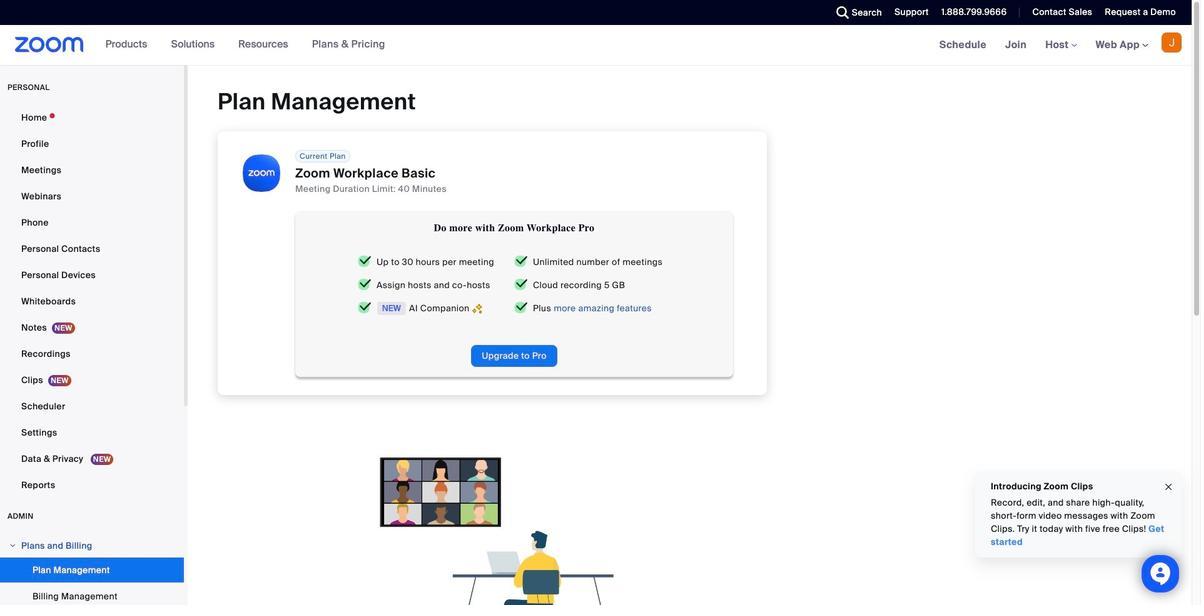 Task type: locate. For each thing, give the bounding box(es) containing it.
zoom oneicon image
[[243, 154, 280, 192]]

close image
[[1164, 480, 1174, 495]]

personal menu menu
[[0, 105, 184, 499]]

menu
[[0, 558, 184, 606]]

banner
[[0, 25, 1192, 66]]

menu item
[[0, 535, 184, 558]]

profile picture image
[[1162, 33, 1182, 53]]

ai starsicon image
[[472, 302, 482, 315]]

check_boxesicon image
[[358, 256, 372, 268], [515, 256, 528, 268], [358, 279, 372, 291], [515, 279, 528, 291], [358, 302, 372, 314], [515, 302, 528, 314]]

new tag2icon image
[[377, 302, 407, 315]]



Task type: describe. For each thing, give the bounding box(es) containing it.
meetings navigation
[[931, 25, 1192, 66]]

product information navigation
[[96, 25, 395, 65]]

zoom logo image
[[15, 37, 84, 53]]

right image
[[9, 543, 16, 550]]



Task type: vqa. For each thing, say whether or not it's contained in the screenshot.
Increase Indent icon
no



